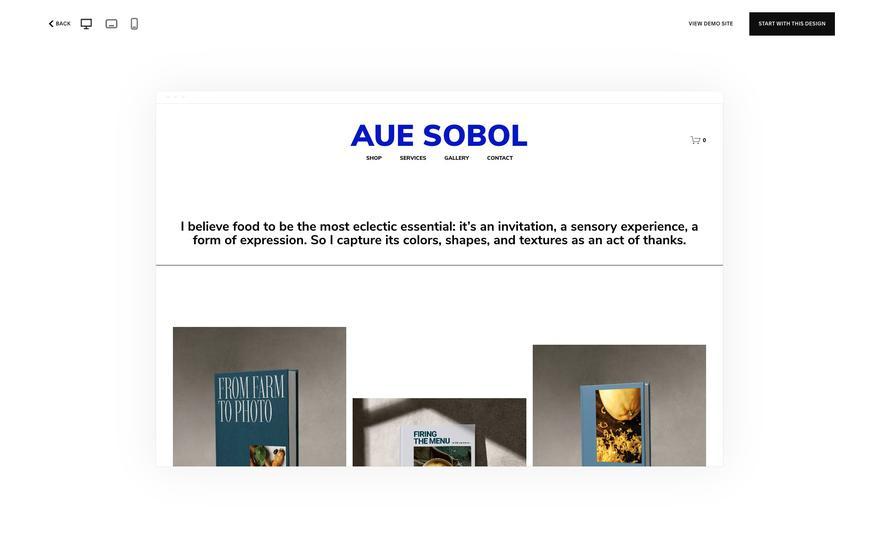 Task type: vqa. For each thing, say whether or not it's contained in the screenshot.
Arthur IMAGE
yes



Task type: locate. For each thing, give the bounding box(es) containing it.
- right the store on the left top of the page
[[60, 21, 63, 30]]

- right blog
[[165, 21, 168, 30]]

- left courses
[[207, 21, 210, 30]]

online
[[19, 21, 40, 30]]

view
[[689, 20, 703, 27]]

- left 'preview template on a tablet device' image
[[94, 21, 96, 30]]

with
[[777, 20, 791, 27]]

preview template on a mobile device image
[[128, 17, 141, 30]]

arthur
[[582, 463, 610, 472]]

start with this design
[[759, 20, 826, 27]]

-
[[60, 21, 63, 30], [94, 21, 96, 30], [144, 21, 147, 30], [165, 21, 168, 30], [207, 21, 210, 30], [240, 21, 243, 30], [274, 21, 276, 30]]

- right courses
[[240, 21, 243, 30]]

aue sobol
[[325, 463, 364, 472]]

courses
[[212, 21, 238, 30]]

mccurry image
[[68, 0, 297, 93]]

local
[[278, 21, 295, 30]]

- left local
[[274, 21, 276, 30]]

blog
[[149, 21, 163, 30]]

demo
[[704, 20, 721, 27]]

sobol
[[341, 463, 364, 472]]

preview template on a desktop device image
[[78, 17, 95, 31]]

- left blog
[[144, 21, 147, 30]]

memberships
[[98, 21, 143, 30]]

2 - from the left
[[94, 21, 96, 30]]

3 - from the left
[[144, 21, 147, 30]]

view demo site
[[689, 20, 734, 27]]

view demo site link
[[689, 12, 734, 35]]

1 - from the left
[[60, 21, 63, 30]]

store
[[41, 21, 59, 30]]



Task type: describe. For each thing, give the bounding box(es) containing it.
arthur image
[[583, 150, 811, 454]]

business
[[297, 21, 326, 30]]

back button
[[44, 14, 73, 33]]

keo
[[325, 101, 339, 110]]

online store - portfolio - memberships - blog - scheduling - courses - services - local business
[[19, 21, 326, 30]]

keo image
[[326, 0, 554, 93]]

aue sobol image
[[326, 150, 554, 454]]

start with this design button
[[750, 12, 836, 35]]

5 - from the left
[[207, 21, 210, 30]]

aue
[[325, 463, 339, 472]]

4 - from the left
[[165, 21, 168, 30]]

gilden
[[582, 101, 608, 110]]

back
[[56, 20, 71, 27]]

portfolio
[[65, 21, 92, 30]]

site
[[722, 20, 734, 27]]

this
[[792, 20, 804, 27]]

design
[[806, 20, 826, 27]]

scheduling
[[169, 21, 206, 30]]

services
[[244, 21, 272, 30]]

çimen image
[[68, 150, 297, 454]]

gilden image
[[583, 0, 811, 93]]

preview template on a tablet device image
[[103, 17, 119, 31]]

start
[[759, 20, 776, 27]]

7 - from the left
[[274, 21, 276, 30]]

6 - from the left
[[240, 21, 243, 30]]



